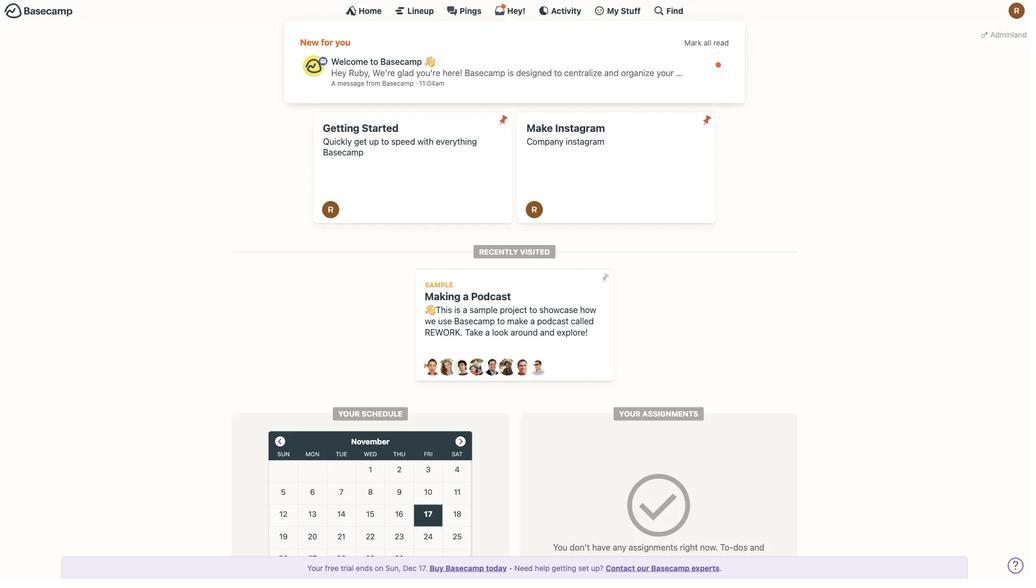 Task type: locate. For each thing, give the bounding box(es) containing it.
new
[[471, 62, 488, 72]]

make inside make instagram company instagram
[[527, 122, 553, 134]]

and
[[540, 327, 555, 337], [750, 542, 765, 552]]

mark all read button
[[685, 37, 729, 49]]

invite people link
[[529, 56, 597, 78]]

0 vertical spatial you
[[335, 37, 351, 47]]

my stuff button
[[594, 5, 641, 16]]

0 horizontal spatial you
[[335, 37, 351, 47]]

0 vertical spatial project
[[490, 62, 517, 72]]

new for you
[[300, 37, 351, 47]]

you
[[553, 542, 568, 552]]

0 horizontal spatial make
[[441, 62, 462, 72]]

sample
[[470, 305, 498, 315]]

get
[[354, 136, 367, 146]]

make for instagram
[[527, 122, 553, 134]]

don't
[[570, 542, 590, 552]]

you
[[335, 37, 351, 47], [652, 555, 666, 565]]

make a new project link
[[432, 56, 526, 78]]

1 horizontal spatial make
[[527, 122, 553, 134]]

your schedule
[[338, 410, 403, 418]]

1 vertical spatial make
[[527, 122, 553, 134]]

help
[[535, 564, 550, 572]]

ruby image
[[1009, 3, 1025, 19], [322, 201, 339, 218]]

pinned & recent projects below ·
[[380, 87, 495, 96]]

schedule
[[362, 410, 403, 418]]

basecamp down quickly
[[323, 147, 364, 158]]

hey!
[[508, 6, 526, 15]]

read
[[714, 38, 729, 47]]

activity link
[[539, 5, 582, 16]]

a left look
[[486, 327, 490, 337]]

a left new
[[465, 62, 469, 72]]

you inside you don't have any assignments right now. to‑dos and cards assigned to you will show up here.
[[652, 555, 666, 565]]

your left assignments
[[619, 410, 641, 418]]

0 vertical spatial up
[[369, 136, 379, 146]]

ruby image
[[526, 201, 543, 218]]

buy
[[430, 564, 444, 572]]

explore!
[[557, 327, 588, 337]]

assignments
[[629, 542, 678, 552]]

jared davis image
[[454, 359, 471, 376]]

contact
[[606, 564, 635, 572]]

you inside main element
[[335, 37, 351, 47]]

free
[[325, 564, 339, 572]]

👋
[[424, 57, 433, 67], [425, 305, 434, 315]]

1 vertical spatial ruby image
[[322, 201, 339, 218]]

called
[[571, 316, 594, 326]]

find button
[[654, 5, 684, 16]]

activity
[[551, 6, 582, 15]]

instagram
[[556, 122, 605, 134]]

1 vertical spatial project
[[500, 305, 527, 315]]

2 horizontal spatial your
[[619, 410, 641, 418]]

switch accounts image
[[4, 3, 73, 19]]

up right get
[[369, 136, 379, 146]]

your left free
[[307, 564, 323, 572]]

pinned
[[380, 87, 404, 96]]

project right new
[[490, 62, 517, 72]]

&
[[406, 87, 411, 96]]

11:04am
[[419, 80, 445, 87]]

None submit
[[495, 112, 512, 129], [699, 112, 716, 129], [597, 269, 614, 286], [495, 112, 512, 129], [699, 112, 716, 129], [597, 269, 614, 286]]

👋 up we
[[425, 305, 434, 315]]

0 horizontal spatial and
[[540, 327, 555, 337]]

11:04am element
[[419, 80, 445, 87]]

josh fiske image
[[484, 359, 501, 376]]

how
[[580, 305, 597, 315]]

1 vertical spatial 👋
[[425, 305, 434, 315]]

project
[[490, 62, 517, 72], [500, 305, 527, 315]]

recently
[[479, 247, 519, 256]]

0 horizontal spatial up
[[369, 136, 379, 146]]

here.
[[718, 555, 737, 565]]

you down assignments
[[652, 555, 666, 565]]

look
[[492, 327, 509, 337]]

a
[[465, 62, 469, 72], [463, 290, 469, 303], [463, 305, 468, 315], [531, 316, 535, 326], [486, 327, 490, 337]]

1 horizontal spatial your
[[338, 410, 360, 418]]

have
[[592, 542, 611, 552]]

project up make
[[500, 305, 527, 315]]

contact our basecamp experts link
[[606, 564, 720, 572]]

1 vertical spatial you
[[652, 555, 666, 565]]

right
[[680, 542, 698, 552]]

1 horizontal spatial up
[[705, 555, 715, 565]]

a right making
[[463, 290, 469, 303]]

up?
[[591, 564, 604, 572]]

1 vertical spatial up
[[705, 555, 715, 565]]

and right to‑dos
[[750, 542, 765, 552]]

•
[[509, 564, 513, 572]]

need
[[515, 564, 533, 572]]

to down the started
[[381, 136, 389, 146]]

projects
[[438, 87, 466, 96]]

1 horizontal spatial and
[[750, 542, 765, 552]]

to down assignments
[[642, 555, 650, 565]]

experts
[[692, 564, 720, 572]]

and inside the sample making a podcast 👋 this is a sample project to showcase how we use basecamp to make a podcast called rework. take a look around and explore!
[[540, 327, 555, 337]]

steve marsh image
[[514, 359, 531, 376]]

everything
[[436, 136, 477, 146]]

basecamp
[[381, 57, 422, 67], [382, 80, 414, 87], [323, 147, 364, 158], [454, 316, 495, 326], [446, 564, 484, 572], [651, 564, 690, 572]]

victor cooper image
[[529, 359, 546, 376]]

make for a
[[441, 62, 462, 72]]

for
[[321, 37, 333, 47]]

1 vertical spatial and
[[750, 542, 765, 552]]

your
[[338, 410, 360, 418], [619, 410, 641, 418], [307, 564, 323, 572]]

0 vertical spatial and
[[540, 327, 555, 337]]

started
[[362, 122, 399, 134]]

make up company
[[527, 122, 553, 134]]

to up from
[[370, 57, 378, 67]]

1 horizontal spatial ruby image
[[1009, 3, 1025, 19]]

you right the for
[[335, 37, 351, 47]]

and down podcast
[[540, 327, 555, 337]]

·
[[490, 87, 492, 96]]

your free trial ends on sun, dec 17. buy basecamp today • need help getting set up? contact our basecamp experts .
[[307, 564, 722, 572]]

a up the around
[[531, 316, 535, 326]]

0 horizontal spatial your
[[307, 564, 323, 572]]

this
[[436, 305, 452, 315]]

annie bryan image
[[424, 359, 441, 376]]

your left 'schedule'
[[338, 410, 360, 418]]

up down now.
[[705, 555, 715, 565]]

adminland link
[[979, 27, 1030, 42]]

basecamp down assignments
[[651, 564, 690, 572]]

podcast
[[537, 316, 569, 326]]

make instagram company instagram
[[527, 122, 605, 146]]

main element
[[0, 0, 1030, 103]]

up inside you don't have any assignments right now. to‑dos and cards assigned to you will show up here.
[[705, 555, 715, 565]]

basecamp up "take"
[[454, 316, 495, 326]]

make
[[507, 316, 528, 326]]

november
[[351, 437, 390, 446]]

find
[[667, 6, 684, 15]]

0 vertical spatial 👋
[[424, 57, 433, 67]]

basecamp right buy
[[446, 564, 484, 572]]

cheryl walters image
[[439, 359, 456, 376]]

any
[[613, 542, 627, 552]]

basecamp up a message from basecamp 11:04am
[[381, 57, 422, 67]]

you don't have any assignments right now. to‑dos and cards assigned to you will show up here.
[[553, 542, 765, 565]]

quickly
[[323, 136, 352, 146]]

👋 up 11:04am element
[[424, 57, 433, 67]]

0 vertical spatial make
[[441, 62, 462, 72]]

1 horizontal spatial you
[[652, 555, 666, 565]]

lineup
[[408, 6, 434, 15]]

a
[[331, 80, 336, 87]]

make up projects at the top of page
[[441, 62, 462, 72]]

basecamp image
[[303, 55, 324, 77]]

👋 inside the sample making a podcast 👋 this is a sample project to showcase how we use basecamp to make a podcast called rework. take a look around and explore!
[[425, 305, 434, 315]]

wed
[[364, 451, 377, 458]]



Task type: vqa. For each thing, say whether or not it's contained in the screenshot.
completed
no



Task type: describe. For each thing, give the bounding box(es) containing it.
sample
[[425, 281, 454, 289]]

sample making a podcast 👋 this is a sample project to showcase how we use basecamp to make a podcast called rework. take a look around and explore!
[[425, 281, 597, 337]]

making
[[425, 290, 461, 303]]

stuff
[[621, 6, 641, 15]]

17.
[[419, 564, 428, 572]]

dec
[[403, 564, 417, 572]]

to inside you don't have any assignments right now. to‑dos and cards assigned to you will show up here.
[[642, 555, 650, 565]]

assignments
[[643, 410, 699, 418]]

to inside 'getting started quickly get up to speed with everything basecamp'
[[381, 136, 389, 146]]

mark all read
[[685, 38, 729, 47]]

lineup link
[[395, 5, 434, 16]]

your for your assignments
[[619, 410, 641, 418]]

to up podcast
[[530, 305, 537, 315]]

to inside main element
[[370, 57, 378, 67]]

instagram
[[566, 136, 605, 146]]

make a new project
[[441, 62, 517, 72]]

getting
[[323, 122, 360, 134]]

pings
[[460, 6, 482, 15]]

thu
[[393, 451, 406, 458]]

hey! button
[[495, 4, 526, 16]]

around
[[511, 327, 538, 337]]

visited
[[520, 247, 550, 256]]

recently visited
[[479, 247, 550, 256]]

jennifer young image
[[469, 359, 486, 376]]

trial
[[341, 564, 354, 572]]

assigned
[[605, 555, 640, 565]]

nicole katz image
[[499, 359, 516, 376]]

will
[[668, 555, 681, 565]]

fri
[[424, 451, 433, 458]]

0 horizontal spatial ruby image
[[322, 201, 339, 218]]

our
[[637, 564, 650, 572]]

showcase
[[540, 305, 578, 315]]

is
[[455, 305, 461, 315]]

.
[[720, 564, 722, 572]]

people
[[562, 62, 588, 72]]

tue
[[336, 451, 347, 458]]

set
[[579, 564, 589, 572]]

basecamp inside the sample making a podcast 👋 this is a sample project to showcase how we use basecamp to make a podcast called rework. take a look around and explore!
[[454, 316, 495, 326]]

sun,
[[386, 564, 401, 572]]

with
[[418, 136, 434, 146]]

home link
[[346, 5, 382, 16]]

buy basecamp today link
[[430, 564, 507, 572]]

cards
[[581, 555, 602, 565]]

to up look
[[497, 316, 505, 326]]

to‑dos
[[721, 542, 748, 552]]

home
[[359, 6, 382, 15]]

mon
[[306, 451, 320, 458]]

up inside 'getting started quickly get up to speed with everything basecamp'
[[369, 136, 379, 146]]

recent
[[413, 87, 436, 96]]

adminland
[[991, 30, 1027, 39]]

from
[[366, 80, 381, 87]]

basecamp right from
[[382, 80, 414, 87]]

0 vertical spatial ruby image
[[1009, 3, 1025, 19]]

welcome to basecamp 👋
[[331, 57, 433, 67]]

company
[[527, 136, 564, 146]]

new
[[300, 37, 319, 47]]

👋 inside main element
[[424, 57, 433, 67]]

mark
[[685, 38, 702, 47]]

your assignments
[[619, 410, 699, 418]]

podcast
[[471, 290, 511, 303]]

getting started quickly get up to speed with everything basecamp
[[323, 122, 477, 158]]

rework.
[[425, 327, 463, 337]]

my
[[607, 6, 619, 15]]

ends
[[356, 564, 373, 572]]

now.
[[700, 542, 718, 552]]

pings button
[[447, 5, 482, 16]]

onboarding image
[[319, 57, 328, 65]]

invite people
[[539, 62, 588, 72]]

all
[[704, 38, 712, 47]]

show
[[683, 555, 703, 565]]

we
[[425, 316, 436, 326]]

on
[[375, 564, 384, 572]]

a message from basecamp 11:04am
[[331, 80, 445, 87]]

basecamp inside 'getting started quickly get up to speed with everything basecamp'
[[323, 147, 364, 158]]

speed
[[391, 136, 415, 146]]

sat
[[452, 451, 463, 458]]

today
[[486, 564, 507, 572]]

a right is
[[463, 305, 468, 315]]

project inside the sample making a podcast 👋 this is a sample project to showcase how we use basecamp to make a podcast called rework. take a look around and explore!
[[500, 305, 527, 315]]

invite
[[539, 62, 559, 72]]

your for your schedule
[[338, 410, 360, 418]]

below
[[468, 87, 488, 96]]

take
[[465, 327, 483, 337]]

and inside you don't have any assignments right now. to‑dos and cards assigned to you will show up here.
[[750, 542, 765, 552]]



